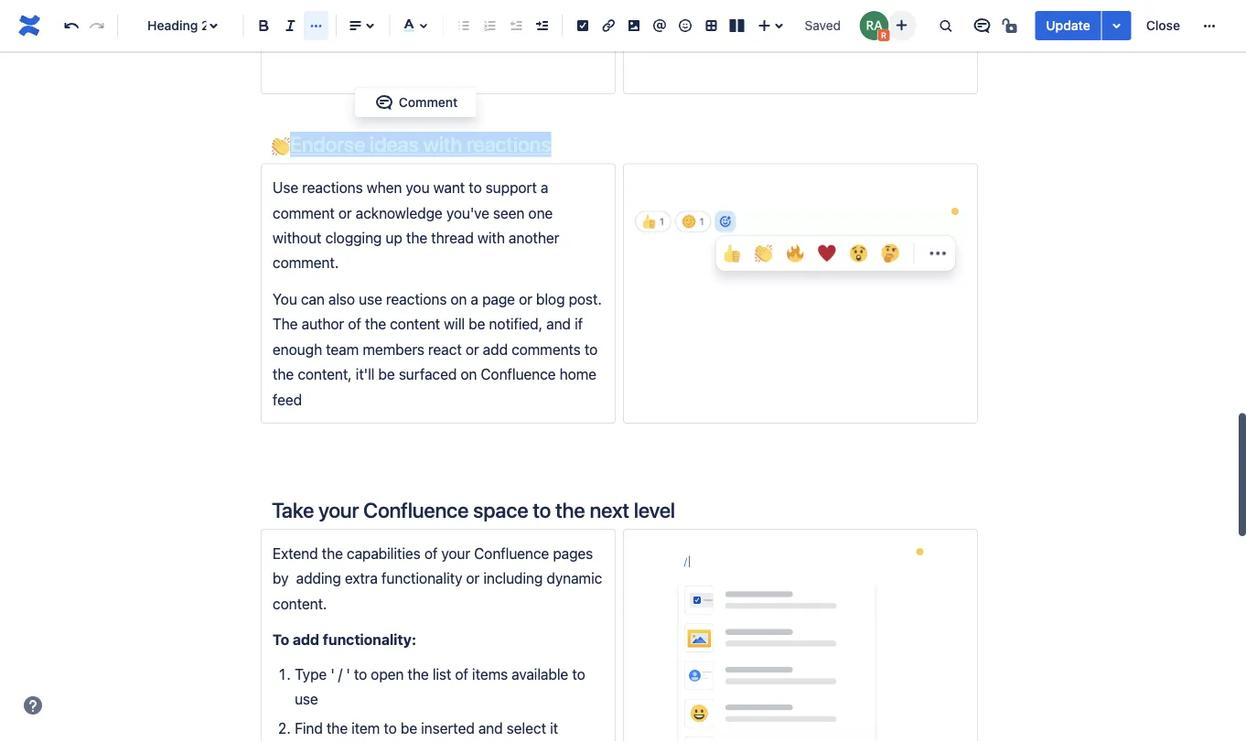 Task type: locate. For each thing, give the bounding box(es) containing it.
of inside extend the capabilities of your confluence pages by  adding extra functionality or including dynamic content.
[[425, 545, 438, 562]]

no restrictions image
[[1001, 15, 1023, 37]]

you
[[406, 179, 430, 196]]

add
[[483, 341, 508, 358], [293, 631, 320, 649]]

use right also
[[359, 290, 383, 308]]

use inside type ' / ' to open the list of items available to use
[[295, 691, 318, 708]]

to up home
[[585, 341, 598, 358]]

the left list
[[408, 665, 429, 683]]

1 vertical spatial be
[[379, 366, 395, 383]]

1 horizontal spatial reactions
[[386, 290, 447, 308]]

heading 2 button
[[125, 5, 236, 46]]

1 vertical spatial add
[[293, 631, 320, 649]]

a inside 'use reactions when you want to support a comment or acknowledge you've seen one without clogging up the thread with another comment.'
[[541, 179, 549, 196]]

confluence
[[481, 366, 556, 383], [364, 498, 469, 523], [474, 545, 550, 562]]

to right want at left
[[469, 179, 482, 196]]

1 horizontal spatial use
[[359, 290, 383, 308]]

to inside 'use reactions when you want to support a comment or acknowledge you've seen one without clogging up the thread with another comment.'
[[469, 179, 482, 196]]

without
[[273, 229, 322, 247]]

0 vertical spatial use
[[359, 290, 383, 308]]

a left page
[[471, 290, 479, 308]]

1 vertical spatial a
[[471, 290, 479, 308]]

content
[[390, 315, 440, 333]]

the left next
[[556, 498, 586, 523]]

on
[[451, 290, 467, 308], [461, 366, 477, 383]]

reactions inside the you can also use reactions on a page or blog post. the author of the content will be notified, and if enough team members react or add comments to the content, it'll be surfaced on confluence home feed
[[386, 290, 447, 308]]

more image
[[1199, 15, 1221, 37]]

2 vertical spatial confluence
[[474, 545, 550, 562]]

it'll
[[356, 366, 375, 383]]

of up functionality
[[425, 545, 438, 562]]

0 vertical spatial your
[[319, 498, 359, 523]]

of right list
[[455, 665, 469, 683]]

you
[[273, 290, 297, 308]]

or up clogging
[[339, 204, 352, 221]]

and left select
[[479, 719, 503, 737]]

want
[[434, 179, 465, 196]]

ruby anderson image
[[860, 11, 889, 40]]

0 vertical spatial with
[[423, 132, 462, 157]]

confluence up capabilities
[[364, 498, 469, 523]]

0 horizontal spatial use
[[295, 691, 318, 708]]

comment
[[399, 95, 458, 110]]

and left if
[[547, 315, 571, 333]]

2 horizontal spatial be
[[469, 315, 486, 333]]

0 horizontal spatial and
[[479, 719, 503, 737]]

will
[[444, 315, 465, 333]]

reactions up support
[[467, 132, 551, 157]]

your inside extend the capabilities of your confluence pages by  adding extra functionality or including dynamic content.
[[442, 545, 471, 562]]

post.
[[569, 290, 602, 308]]

the right find
[[327, 719, 348, 737]]

' left /
[[331, 665, 335, 683]]

if
[[575, 315, 583, 333]]

your up functionality
[[442, 545, 471, 562]]

1 horizontal spatial with
[[478, 229, 505, 247]]

2 horizontal spatial of
[[455, 665, 469, 683]]

the right the up
[[406, 229, 428, 247]]

or left blog
[[519, 290, 533, 308]]

or left including
[[466, 570, 480, 587]]

the
[[406, 229, 428, 247], [365, 315, 386, 333], [273, 366, 294, 383], [556, 498, 586, 523], [322, 545, 343, 562], [408, 665, 429, 683], [327, 719, 348, 737]]

1 horizontal spatial add
[[483, 341, 508, 358]]

indent tab image
[[531, 15, 553, 37]]

0 vertical spatial on
[[451, 290, 467, 308]]

of inside the you can also use reactions on a page or blog post. the author of the content will be notified, and if enough team members react or add comments to the content, it'll be surfaced on confluence home feed
[[348, 315, 361, 333]]

level
[[634, 498, 676, 523]]

type
[[295, 665, 327, 683]]

2 vertical spatial of
[[455, 665, 469, 683]]

with down seen on the left top of the page
[[478, 229, 505, 247]]

2
[[201, 18, 209, 33]]

inserted
[[421, 719, 475, 737]]

be right will
[[469, 315, 486, 333]]

dynamic
[[547, 570, 603, 587]]

you've
[[447, 204, 490, 221]]

help image
[[22, 695, 44, 717]]

or
[[339, 204, 352, 221], [519, 290, 533, 308], [466, 341, 479, 358], [466, 570, 480, 587]]

0 vertical spatial confluence
[[481, 366, 556, 383]]

to right 'space'
[[533, 498, 551, 523]]

align left image
[[345, 15, 367, 37]]

to right the available
[[573, 665, 586, 683]]

the up 'members'
[[365, 315, 386, 333]]

1 horizontal spatial and
[[547, 315, 571, 333]]

enough
[[273, 341, 322, 358]]

0 horizontal spatial add
[[293, 631, 320, 649]]

undo ⌘z image
[[60, 15, 82, 37]]

1 vertical spatial with
[[478, 229, 505, 247]]

outdent ⇧tab image
[[505, 15, 527, 37]]

reactions up content
[[386, 290, 447, 308]]

0 horizontal spatial of
[[348, 315, 361, 333]]

add right to at bottom left
[[293, 631, 320, 649]]

1 horizontal spatial '
[[346, 665, 350, 683]]

notified,
[[489, 315, 543, 333]]

support
[[486, 179, 537, 196]]

1 vertical spatial reactions
[[302, 179, 363, 196]]

content.
[[273, 595, 327, 613]]

and
[[547, 315, 571, 333], [479, 719, 503, 737]]

bullet list ⌘⇧8 image
[[453, 15, 475, 37]]

2 ' from the left
[[346, 665, 350, 683]]

a
[[541, 179, 549, 196], [471, 290, 479, 308]]

:clap: image
[[272, 137, 290, 156], [272, 137, 290, 156]]

use
[[359, 290, 383, 308], [295, 691, 318, 708]]

saved
[[805, 18, 841, 33]]

confluence image
[[15, 11, 44, 40], [15, 11, 44, 40]]

'
[[331, 665, 335, 683], [346, 665, 350, 683]]

thread
[[431, 229, 474, 247]]

0 horizontal spatial with
[[423, 132, 462, 157]]

0 vertical spatial add
[[483, 341, 508, 358]]

the up adding
[[322, 545, 343, 562]]

of
[[348, 315, 361, 333], [425, 545, 438, 562], [455, 665, 469, 683]]

functionality:
[[323, 631, 417, 649]]

0 vertical spatial be
[[469, 315, 486, 333]]

bold ⌘b image
[[253, 15, 275, 37]]

pages
[[553, 545, 593, 562]]

to
[[273, 631, 289, 649]]

use inside the you can also use reactions on a page or blog post. the author of the content will be notified, and if enough team members react or add comments to the content, it'll be surfaced on confluence home feed
[[359, 290, 383, 308]]

1 horizontal spatial your
[[442, 545, 471, 562]]

of up team
[[348, 315, 361, 333]]

heading 2
[[148, 18, 209, 33]]

1 horizontal spatial a
[[541, 179, 549, 196]]

1 vertical spatial of
[[425, 545, 438, 562]]

use down type
[[295, 691, 318, 708]]

confluence down comments
[[481, 366, 556, 383]]

comment
[[273, 204, 335, 221]]

0 horizontal spatial your
[[319, 498, 359, 523]]

1 vertical spatial your
[[442, 545, 471, 562]]

your
[[319, 498, 359, 523], [442, 545, 471, 562]]

0 vertical spatial of
[[348, 315, 361, 333]]

a up one
[[541, 179, 549, 196]]

0 horizontal spatial '
[[331, 665, 335, 683]]

up
[[386, 229, 403, 247]]

comment image
[[373, 92, 395, 114]]

link image
[[598, 15, 620, 37]]

reactions
[[467, 132, 551, 157], [302, 179, 363, 196], [386, 290, 447, 308]]

your right take
[[319, 498, 359, 523]]

be right it'll
[[379, 366, 395, 383]]

use reactions when you want to support a comment or acknowledge you've seen one without clogging up the thread with another comment.
[[273, 179, 563, 272]]

confluence inside the you can also use reactions on a page or blog post. the author of the content will be notified, and if enough team members react or add comments to the content, it'll be surfaced on confluence home feed
[[481, 366, 556, 383]]

the up feed
[[273, 366, 294, 383]]

reactions inside 'use reactions when you want to support a comment or acknowledge you've seen one without clogging up the thread with another comment.'
[[302, 179, 363, 196]]

the
[[273, 315, 298, 333]]

with
[[423, 132, 462, 157], [478, 229, 505, 247]]

to right /
[[354, 665, 367, 683]]

a inside the you can also use reactions on a page or blog post. the author of the content will be notified, and if enough team members react or add comments to the content, it'll be surfaced on confluence home feed
[[471, 290, 479, 308]]

be
[[469, 315, 486, 333], [379, 366, 395, 383], [401, 719, 418, 737]]

0 horizontal spatial reactions
[[302, 179, 363, 196]]

to
[[469, 179, 482, 196], [585, 341, 598, 358], [533, 498, 551, 523], [354, 665, 367, 683], [573, 665, 586, 683], [384, 719, 397, 737]]

0 vertical spatial a
[[541, 179, 549, 196]]

more formatting image
[[305, 15, 327, 37]]

2 vertical spatial reactions
[[386, 290, 447, 308]]

add down notified,
[[483, 341, 508, 358]]

/
[[339, 665, 343, 683]]

confluence up including
[[474, 545, 550, 562]]

1 vertical spatial and
[[479, 719, 503, 737]]

add image, video, or file image
[[624, 15, 646, 37]]

reactions up comment
[[302, 179, 363, 196]]

to right item
[[384, 719, 397, 737]]

0 vertical spatial reactions
[[467, 132, 551, 157]]

on down react
[[461, 366, 477, 383]]

be left inserted
[[401, 719, 418, 737]]

2 horizontal spatial reactions
[[467, 132, 551, 157]]

0 horizontal spatial a
[[471, 290, 479, 308]]

1 vertical spatial use
[[295, 691, 318, 708]]

1 horizontal spatial of
[[425, 545, 438, 562]]

open
[[371, 665, 404, 683]]

on up will
[[451, 290, 467, 308]]

with up want at left
[[423, 132, 462, 157]]

0 vertical spatial and
[[547, 315, 571, 333]]

1 horizontal spatial be
[[401, 719, 418, 737]]

capabilities
[[347, 545, 421, 562]]

comment button
[[362, 92, 469, 114]]

another
[[509, 229, 560, 247]]

endorse
[[290, 132, 366, 157]]

' right /
[[346, 665, 350, 683]]



Task type: vqa. For each thing, say whether or not it's contained in the screenshot.
the middle Confluence
yes



Task type: describe. For each thing, give the bounding box(es) containing it.
1 vertical spatial on
[[461, 366, 477, 383]]

take your confluence space to the next level
[[272, 498, 676, 523]]

the inside type ' / ' to open the list of items available to use
[[408, 665, 429, 683]]

team
[[326, 341, 359, 358]]

select
[[507, 719, 547, 737]]

ideas
[[370, 132, 419, 157]]

or inside 'use reactions when you want to support a comment or acknowledge you've seen one without clogging up the thread with another comment.'
[[339, 204, 352, 221]]

available
[[512, 665, 569, 683]]

of inside type ' / ' to open the list of items available to use
[[455, 665, 469, 683]]

find the item to be inserted and select it
[[295, 719, 559, 737]]

item
[[352, 719, 380, 737]]

1 ' from the left
[[331, 665, 335, 683]]

update button
[[1036, 11, 1102, 40]]

acknowledge
[[356, 204, 443, 221]]

table image
[[701, 15, 723, 37]]

endorse ideas with reactions
[[290, 132, 551, 157]]

redo ⌘⇧z image
[[86, 15, 108, 37]]

surfaced
[[399, 366, 457, 383]]

it
[[550, 719, 559, 737]]

extend
[[273, 545, 318, 562]]

action item image
[[572, 15, 594, 37]]

author
[[302, 315, 344, 333]]

and inside the you can also use reactions on a page or blog post. the author of the content will be notified, and if enough team members react or add comments to the content, it'll be surfaced on confluence home feed
[[547, 315, 571, 333]]

blog
[[536, 290, 565, 308]]

extra
[[345, 570, 378, 587]]

with inside 'use reactions when you want to support a comment or acknowledge you've seen one without clogging up the thread with another comment.'
[[478, 229, 505, 247]]

home
[[560, 366, 597, 383]]

or inside extend the capabilities of your confluence pages by  adding extra functionality or including dynamic content.
[[466, 570, 480, 587]]

comment.
[[273, 254, 339, 272]]

emoji image
[[675, 15, 697, 37]]

to add functionality:
[[273, 631, 417, 649]]

by
[[273, 570, 289, 587]]

confluence inside extend the capabilities of your confluence pages by  adding extra functionality or including dynamic content.
[[474, 545, 550, 562]]

feed
[[273, 391, 302, 408]]

adjust update settings image
[[1107, 15, 1129, 37]]

italic ⌘i image
[[280, 15, 302, 37]]

find and replace image
[[935, 15, 957, 37]]

0 horizontal spatial be
[[379, 366, 395, 383]]

members
[[363, 341, 425, 358]]

comments
[[512, 341, 581, 358]]

heading
[[148, 18, 198, 33]]

one
[[529, 204, 553, 221]]

mention image
[[649, 15, 671, 37]]

also
[[329, 290, 355, 308]]

take
[[272, 498, 314, 523]]

page
[[483, 290, 515, 308]]

content,
[[298, 366, 352, 383]]

use
[[273, 179, 299, 196]]

numbered list ⌘⇧7 image
[[479, 15, 501, 37]]

clogging
[[325, 229, 382, 247]]

add inside the you can also use reactions on a page or blog post. the author of the content will be notified, and if enough team members react or add comments to the content, it'll be surfaced on confluence home feed
[[483, 341, 508, 358]]

list
[[433, 665, 452, 683]]

when
[[367, 179, 402, 196]]

adding
[[296, 570, 341, 587]]

or right react
[[466, 341, 479, 358]]

2 vertical spatial be
[[401, 719, 418, 737]]

functionality
[[382, 570, 463, 587]]

the inside 'use reactions when you want to support a comment or acknowledge you've seen one without clogging up the thread with another comment.'
[[406, 229, 428, 247]]

type ' / ' to open the list of items available to use
[[295, 665, 589, 708]]

invite to edit image
[[891, 14, 913, 36]]

extend the capabilities of your confluence pages by  adding extra functionality or including dynamic content.
[[273, 545, 606, 613]]

1 vertical spatial confluence
[[364, 498, 469, 523]]

close
[[1147, 18, 1181, 33]]

layouts image
[[726, 15, 748, 37]]

next
[[590, 498, 630, 523]]

seen
[[493, 204, 525, 221]]

comment icon image
[[972, 15, 994, 37]]

can
[[301, 290, 325, 308]]

space
[[473, 498, 529, 523]]

to inside the you can also use reactions on a page or blog post. the author of the content will be notified, and if enough team members react or add comments to the content, it'll be surfaced on confluence home feed
[[585, 341, 598, 358]]

you can also use reactions on a page or blog post. the author of the content will be notified, and if enough team members react or add comments to the content, it'll be surfaced on confluence home feed
[[273, 290, 606, 408]]

react
[[428, 341, 462, 358]]

including
[[484, 570, 543, 587]]

find
[[295, 719, 323, 737]]

items
[[472, 665, 508, 683]]

update
[[1047, 18, 1091, 33]]

the inside extend the capabilities of your confluence pages by  adding extra functionality or including dynamic content.
[[322, 545, 343, 562]]

close button
[[1136, 11, 1192, 40]]



